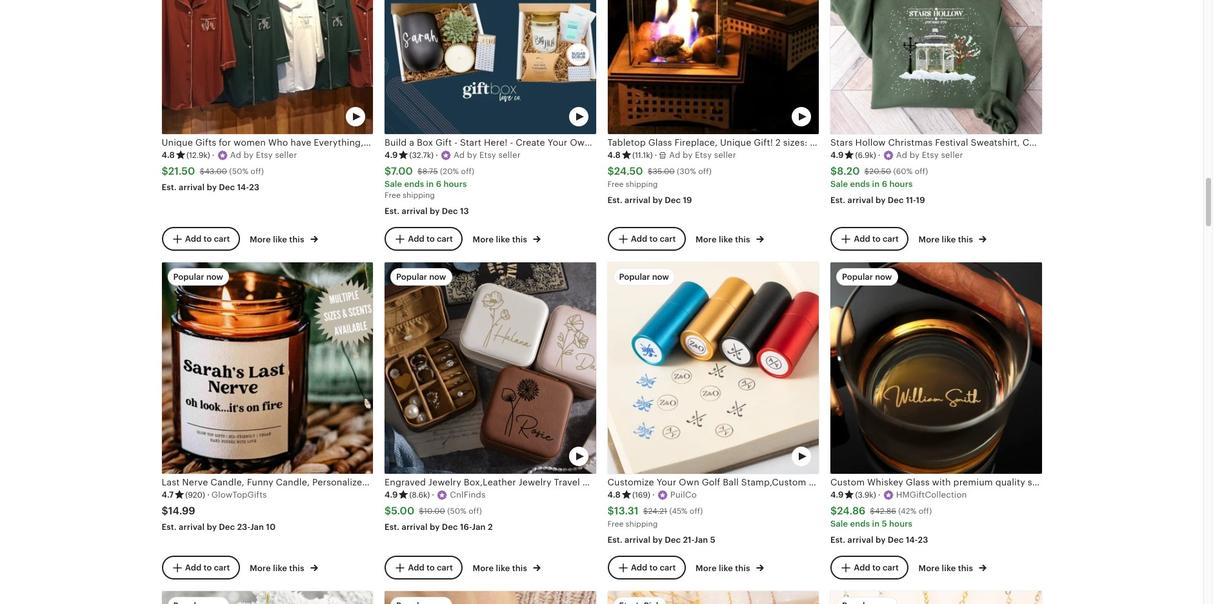 Task type: describe. For each thing, give the bounding box(es) containing it.
2 popular from the left
[[396, 272, 427, 282]]

more for 5.00
[[473, 564, 494, 574]]

custom whiskey glass with premium quality side and bottom engraving for any special occasion. image
[[830, 263, 1042, 474]]

2 now from the left
[[429, 272, 446, 282]]

42.86
[[875, 507, 896, 516]]

by inside $ 24.86 $ 42.86 (42% off) sale ends in 5 hours est. arrival by dec 14-23
[[876, 535, 886, 545]]

(169)
[[632, 491, 650, 500]]

(11.1k)
[[632, 151, 653, 160]]

arrival inside $ 8.20 $ 20.50 (60% off) sale ends in 6 hours est. arrival by dec 11-19
[[848, 195, 873, 205]]

$ left 10.00
[[385, 505, 391, 518]]

· for 8.20
[[878, 150, 881, 160]]

3 now from the left
[[652, 272, 669, 282]]

est. arrival by dec 21-jan 5
[[608, 536, 715, 545]]

dec left the 21-
[[665, 536, 681, 545]]

by down the $ 7.00 $ 8.75 (20% off) sale ends in 6 hours free shipping
[[430, 207, 440, 216]]

more for 24.86
[[919, 564, 940, 574]]

(42%
[[898, 507, 916, 516]]

10.00
[[424, 507, 445, 516]]

add to cart for 24.50
[[631, 234, 676, 244]]

add to cart button for 21.50
[[162, 227, 240, 251]]

engraved jewelry box,leather jewelry travel case,bridesmaid proposal gift,bridal party gift,birth flower jewelry case,gifts for her birthday image
[[385, 263, 596, 474]]

product video element for 5.00
[[385, 263, 596, 474]]

shipping inside the $ 7.00 $ 8.75 (20% off) sale ends in 6 hours free shipping
[[403, 191, 435, 200]]

add to cart down $ 14.99 est. arrival by dec 23-jan 10 on the left bottom
[[185, 563, 230, 573]]

$ down (11.1k)
[[648, 167, 653, 176]]

off) for 13.31
[[690, 507, 703, 516]]

to for 7.00
[[426, 234, 435, 244]]

this for 5.00
[[512, 564, 527, 574]]

arrival down the $ 7.00 $ 8.75 (20% off) sale ends in 6 hours free shipping
[[402, 207, 428, 216]]

$ down (12.9k)
[[200, 167, 205, 176]]

est. down 24.50
[[608, 196, 623, 205]]

2 popular now from the left
[[396, 272, 446, 282]]

add to cart for 24.86
[[854, 563, 899, 573]]

dec inside $ 24.86 $ 42.86 (42% off) sale ends in 5 hours est. arrival by dec 14-23
[[888, 535, 904, 545]]

cart for 5.00
[[437, 563, 453, 573]]

$ down the (8.6k) on the bottom left of the page
[[419, 507, 424, 516]]

cart for 24.86
[[883, 563, 899, 573]]

to for 24.50
[[649, 234, 658, 244]]

20.50
[[869, 167, 891, 176]]

est. down 7.00
[[385, 207, 400, 216]]

first christmas woodland creatures 3 inch ceramic christmas ornament with gift box image
[[162, 592, 373, 605]]

in for 7.00
[[426, 179, 434, 189]]

$ 8.20 $ 20.50 (60% off) sale ends in 6 hours est. arrival by dec 11-19
[[830, 165, 928, 205]]

$ left 24.21
[[608, 505, 614, 518]]

6 for 8.20
[[882, 179, 887, 189]]

add to cart button for 24.50
[[608, 227, 685, 251]]

this for 7.00
[[512, 235, 527, 245]]

add for 5.00
[[408, 563, 424, 573]]

like for 8.20
[[942, 235, 956, 245]]

like for 24.86
[[942, 564, 956, 574]]

sale for 7.00
[[385, 179, 402, 189]]

$ left 8.75
[[385, 165, 391, 178]]

est. down 13.31
[[608, 536, 623, 545]]

13.31
[[614, 505, 639, 518]]

add for 7.00
[[408, 234, 424, 244]]

13
[[460, 207, 469, 216]]

more like this link for 13.31
[[696, 561, 764, 575]]

add to cart for 13.31
[[631, 563, 676, 573]]

$ left 43.00
[[162, 165, 168, 178]]

est. inside $ 24.86 $ 42.86 (42% off) sale ends in 5 hours est. arrival by dec 14-23
[[830, 535, 845, 545]]

jan inside '$ 5.00 $ 10.00 (50% off) est. arrival by dec 16-jan 2'
[[472, 522, 486, 532]]

7.00
[[391, 165, 413, 178]]

arrival inside $ 21.50 $ 43.00 (50% off) est. arrival by dec 14-23
[[179, 182, 205, 192]]

ends for 8.20
[[850, 179, 870, 189]]

cart for 13.31
[[660, 563, 676, 573]]

est. inside '$ 5.00 $ 10.00 (50% off) est. arrival by dec 16-jan 2'
[[385, 522, 400, 532]]

3 popular from the left
[[619, 272, 650, 282]]

cart for 7.00
[[437, 234, 453, 244]]

more for 24.50
[[696, 235, 717, 245]]

by down $ 13.31 $ 24.21 (45% off) free shipping
[[653, 536, 663, 545]]

to for 13.31
[[649, 563, 658, 573]]

custom birthstone necklace, custom birthday necklace, gift for her, personalized necklace, anniversary gift, christmas gift image
[[608, 592, 819, 605]]

arrival inside $ 24.86 $ 42.86 (42% off) sale ends in 5 hours est. arrival by dec 14-23
[[848, 535, 873, 545]]

arrival down 24.50
[[625, 196, 651, 205]]

more like this link for 7.00
[[473, 232, 541, 246]]

23 inside $ 21.50 $ 43.00 (50% off) est. arrival by dec 14-23
[[249, 182, 259, 192]]

unique gifts for women who have everything, christmas gifts for women, women gifts, personalized gift for her, holiday pajamas for women image
[[162, 0, 373, 134]]

stars hollow christmas festival sweatshirt, christmas gifts, christmas tree shirt, christmas winter festival sweater, christmas tree sweater image
[[830, 0, 1042, 134]]

21-
[[683, 536, 694, 545]]

0 horizontal spatial 19
[[683, 196, 692, 205]]

$ up est. arrival by dec 19
[[608, 165, 614, 178]]

off) for 24.50
[[698, 167, 712, 176]]

(12.9k)
[[186, 151, 210, 160]]

add for 24.86
[[854, 563, 870, 573]]

dec left 13
[[442, 207, 458, 216]]

1 vertical spatial 5
[[710, 536, 715, 545]]

customize your own golf ball stamp,custom golf ball stamp,father's day gift,golf accessories,permanent ink waterproof,christmas gift image
[[608, 263, 819, 474]]

est. inside $ 8.20 $ 20.50 (60% off) sale ends in 6 hours est. arrival by dec 11-19
[[830, 195, 845, 205]]

5.00
[[391, 505, 414, 518]]

19 inside $ 8.20 $ 20.50 (60% off) sale ends in 6 hours est. arrival by dec 11-19
[[916, 195, 925, 205]]

(920)
[[185, 491, 205, 500]]

more like this link for 8.20
[[919, 232, 987, 246]]

dec inside $ 21.50 $ 43.00 (50% off) est. arrival by dec 14-23
[[219, 182, 235, 192]]

(6.9k)
[[855, 151, 876, 160]]

4 now from the left
[[875, 272, 892, 282]]

$ down "(169)"
[[643, 507, 648, 516]]

$ 14.99 est. arrival by dec 23-jan 10
[[162, 505, 276, 532]]

· for 7.00
[[436, 150, 438, 160]]

free for 13.31
[[608, 520, 624, 529]]

add for 21.50
[[185, 234, 201, 244]]

cart for 8.20
[[883, 234, 899, 244]]

14- inside $ 24.86 $ 42.86 (42% off) sale ends in 5 hours est. arrival by dec 14-23
[[906, 535, 918, 545]]

add to cart button for 24.86
[[830, 556, 908, 580]]

$ 24.50 $ 35.00 (30% off) free shipping
[[608, 165, 712, 189]]

this for 24.50
[[735, 235, 750, 245]]

ends for 24.86
[[850, 519, 870, 529]]

(30%
[[677, 167, 696, 176]]

(32.7k)
[[409, 151, 434, 160]]

to for 21.50
[[204, 234, 212, 244]]

by inside '$ 5.00 $ 10.00 (50% off) est. arrival by dec 16-jan 2'
[[430, 522, 440, 532]]

more for 21.50
[[250, 235, 271, 245]]

more like this for 5.00
[[473, 564, 529, 574]]

off) for 8.20
[[915, 167, 928, 176]]

last nerve candle, funny candle, personalized candle gift, custom name candle, funny gift, last nerve gift, mom gift, bff gift, gift for her image
[[162, 263, 373, 474]]

to down $ 14.99 est. arrival by dec 23-jan 10 on the left bottom
[[204, 563, 212, 573]]

more like this for 13.31
[[696, 564, 752, 574]]

product video element for 24.50
[[608, 0, 819, 134]]

tabletop glass fireplace, unique gift! 2 sizes: warm up your patio & heart with this lantern, add some light, and even roast s'mores, too! image
[[608, 0, 819, 134]]

arrival down $ 13.31 $ 24.21 (45% off) free shipping
[[625, 536, 651, 545]]

$ 24.86 $ 42.86 (42% off) sale ends in 5 hours est. arrival by dec 14-23
[[830, 505, 932, 545]]

free inside the $ 7.00 $ 8.75 (20% off) sale ends in 6 hours free shipping
[[385, 191, 401, 200]]

like for 13.31
[[719, 564, 733, 574]]

product video element for 13.31
[[608, 263, 819, 474]]

add to cart button for 5.00
[[385, 556, 463, 580]]

43.00
[[205, 167, 227, 176]]

4 popular now from the left
[[842, 272, 892, 282]]



Task type: vqa. For each thing, say whether or not it's contained in the screenshot.
24.50 "to"
yes



Task type: locate. For each thing, give the bounding box(es) containing it.
add to cart button for 13.31
[[608, 556, 685, 580]]

(45%
[[669, 507, 688, 516]]

add to cart button down the est. arrival by dec 21-jan 5
[[608, 556, 685, 580]]

6 down 20.50
[[882, 179, 887, 189]]

5 down 42.86
[[882, 519, 887, 529]]

0 vertical spatial 23
[[249, 182, 259, 192]]

cart down '$ 5.00 $ 10.00 (50% off) est. arrival by dec 16-jan 2'
[[437, 563, 453, 573]]

1 popular from the left
[[173, 272, 204, 282]]

arrival down 14.99
[[179, 522, 205, 532]]

4.8 for 21.50
[[162, 150, 175, 160]]

to down '$ 5.00 $ 10.00 (50% off) est. arrival by dec 16-jan 2'
[[426, 563, 435, 573]]

1 horizontal spatial 14-
[[906, 535, 918, 545]]

by
[[207, 182, 217, 192], [876, 195, 886, 205], [653, 196, 663, 205], [430, 207, 440, 216], [207, 522, 217, 532], [430, 522, 440, 532], [876, 535, 886, 545], [653, 536, 663, 545]]

dec down $ 24.50 $ 35.00 (30% off) free shipping
[[665, 196, 681, 205]]

ends inside $ 24.86 $ 42.86 (42% off) sale ends in 5 hours est. arrival by dec 14-23
[[850, 519, 870, 529]]

· right (6.9k) on the top
[[878, 150, 881, 160]]

est.
[[162, 182, 177, 192], [830, 195, 845, 205], [608, 196, 623, 205], [385, 207, 400, 216], [162, 522, 177, 532], [385, 522, 400, 532], [830, 535, 845, 545], [608, 536, 623, 545]]

custom birthstone bracelet, initial bracelet, unbiological sister bracelets birthstone jewelry birthday gift friendship bracelet for women image
[[385, 592, 596, 605]]

4.9 up 7.00
[[385, 150, 398, 160]]

cart down the est. arrival by dec 21-jan 5
[[660, 563, 676, 573]]

dec inside $ 8.20 $ 20.50 (60% off) sale ends in 6 hours est. arrival by dec 11-19
[[888, 195, 904, 205]]

this for 8.20
[[958, 235, 973, 245]]

add to cart for 21.50
[[185, 234, 230, 244]]

dec inside '$ 5.00 $ 10.00 (50% off) est. arrival by dec 16-jan 2'
[[442, 522, 458, 532]]

1 6 from the left
[[436, 179, 441, 189]]

1 horizontal spatial 5
[[882, 519, 887, 529]]

hours inside $ 8.20 $ 20.50 (60% off) sale ends in 6 hours est. arrival by dec 11-19
[[889, 179, 913, 189]]

$ 21.50 $ 43.00 (50% off) est. arrival by dec 14-23
[[162, 165, 264, 192]]

by down 42.86
[[876, 535, 886, 545]]

popular now
[[173, 272, 223, 282], [396, 272, 446, 282], [619, 272, 669, 282], [842, 272, 892, 282]]

off) up 16-
[[469, 507, 482, 516]]

this
[[289, 235, 304, 245], [512, 235, 527, 245], [735, 235, 750, 245], [958, 235, 973, 245], [289, 564, 304, 574], [512, 564, 527, 574], [735, 564, 750, 574], [958, 564, 973, 574]]

off) inside $ 24.50 $ 35.00 (30% off) free shipping
[[698, 167, 712, 176]]

more like this link for 5.00
[[473, 561, 541, 575]]

14- inside $ 21.50 $ 43.00 (50% off) est. arrival by dec 14-23
[[237, 182, 249, 192]]

cart for 21.50
[[214, 234, 230, 244]]

(50% up 16-
[[447, 507, 466, 516]]

by inside $ 21.50 $ 43.00 (50% off) est. arrival by dec 14-23
[[207, 182, 217, 192]]

add down $ 14.99 est. arrival by dec 23-jan 10 on the left bottom
[[185, 563, 201, 573]]

1 horizontal spatial jan
[[472, 522, 486, 532]]

in
[[426, 179, 434, 189], [872, 179, 880, 189], [872, 519, 880, 529]]

add to cart for 8.20
[[854, 234, 899, 244]]

$ down (6.9k) on the top
[[864, 167, 869, 176]]

2 vertical spatial free
[[608, 520, 624, 529]]

in down 42.86
[[872, 519, 880, 529]]

product video element
[[162, 0, 373, 134], [385, 0, 596, 134], [608, 0, 819, 134], [385, 263, 596, 474], [608, 263, 819, 474], [162, 592, 373, 605], [608, 592, 819, 605]]

shipping inside $ 24.50 $ 35.00 (30% off) free shipping
[[626, 180, 658, 189]]

by down $ 24.50 $ 35.00 (30% off) free shipping
[[653, 196, 663, 205]]

4.9 for 5.00
[[385, 490, 398, 500]]

21.50
[[168, 165, 195, 178]]

6 inside the $ 7.00 $ 8.75 (20% off) sale ends in 6 hours free shipping
[[436, 179, 441, 189]]

off) inside $ 24.86 $ 42.86 (42% off) sale ends in 5 hours est. arrival by dec 14-23
[[919, 507, 932, 516]]

sale down 24.86
[[830, 519, 848, 529]]

$
[[162, 165, 168, 178], [385, 165, 391, 178], [608, 165, 614, 178], [830, 165, 837, 178], [200, 167, 205, 176], [417, 167, 422, 176], [648, 167, 653, 176], [864, 167, 869, 176], [162, 505, 168, 518], [385, 505, 391, 518], [608, 505, 614, 518], [830, 505, 837, 518], [419, 507, 424, 516], [643, 507, 648, 516], [870, 507, 875, 516]]

like
[[273, 235, 287, 245], [496, 235, 510, 245], [719, 235, 733, 245], [942, 235, 956, 245], [273, 564, 287, 574], [496, 564, 510, 574], [719, 564, 733, 574], [942, 564, 956, 574]]

5 inside $ 24.86 $ 42.86 (42% off) sale ends in 5 hours est. arrival by dec 14-23
[[882, 519, 887, 529]]

(60%
[[893, 167, 913, 176]]

(3.9k)
[[855, 491, 876, 500]]

free inside $ 13.31 $ 24.21 (45% off) free shipping
[[608, 520, 624, 529]]

6 for 7.00
[[436, 179, 441, 189]]

now
[[206, 272, 223, 282], [429, 272, 446, 282], [652, 272, 669, 282], [875, 272, 892, 282]]

shipping for 13.31
[[626, 520, 658, 529]]

more like this for 8.20
[[919, 235, 975, 245]]

(8.6k)
[[409, 491, 430, 500]]

4.8
[[162, 150, 175, 160], [608, 150, 621, 160], [608, 490, 621, 500]]

0 vertical spatial 5
[[882, 519, 887, 529]]

more like this for 7.00
[[473, 235, 529, 245]]

add down est. arrival by dec 19
[[631, 234, 647, 244]]

10
[[266, 522, 276, 532]]

cart down est. arrival by dec 19
[[660, 234, 676, 244]]

hours inside the $ 7.00 $ 8.75 (20% off) sale ends in 6 hours free shipping
[[444, 179, 467, 189]]

cart for 24.50
[[660, 234, 676, 244]]

4.8 for 13.31
[[608, 490, 621, 500]]

4.9 for 24.86
[[830, 490, 844, 500]]

sale inside $ 24.86 $ 42.86 (42% off) sale ends in 5 hours est. arrival by dec 14-23
[[830, 519, 848, 529]]

in for 8.20
[[872, 179, 880, 189]]

$ inside $ 14.99 est. arrival by dec 23-jan 10
[[162, 505, 168, 518]]

1 horizontal spatial 19
[[916, 195, 925, 205]]

0 horizontal spatial 23
[[249, 182, 259, 192]]

add to cart down the est. arrival by dec 21-jan 5
[[631, 563, 676, 573]]

off) for 5.00
[[469, 507, 482, 516]]

(50% for 5.00
[[447, 507, 466, 516]]

arrival down 5.00
[[402, 522, 428, 532]]

add to cart down est. arrival by dec 13
[[408, 234, 453, 244]]

sale inside the $ 7.00 $ 8.75 (20% off) sale ends in 6 hours free shipping
[[385, 179, 402, 189]]

sale for 8.20
[[830, 179, 848, 189]]

hours
[[444, 179, 467, 189], [889, 179, 913, 189], [889, 519, 912, 529]]

4.7
[[162, 490, 174, 500]]

ends inside the $ 7.00 $ 8.75 (20% off) sale ends in 6 hours free shipping
[[404, 179, 424, 189]]

by inside $ 14.99 est. arrival by dec 23-jan 10
[[207, 522, 217, 532]]

· right the (3.9k)
[[878, 490, 881, 500]]

hours for 8.20
[[889, 179, 913, 189]]

cart down $ 8.20 $ 20.50 (60% off) sale ends in 6 hours est. arrival by dec 11-19
[[883, 234, 899, 244]]

arrival down 21.50
[[179, 182, 205, 192]]

more for 13.31
[[696, 564, 717, 574]]

off) inside $ 21.50 $ 43.00 (50% off) est. arrival by dec 14-23
[[251, 167, 264, 176]]

dec
[[219, 182, 235, 192], [888, 195, 904, 205], [665, 196, 681, 205], [442, 207, 458, 216], [219, 522, 235, 532], [442, 522, 458, 532], [888, 535, 904, 545], [665, 536, 681, 545]]

shipping down 13.31
[[626, 520, 658, 529]]

more like this for 24.50
[[696, 235, 752, 245]]

24.50
[[614, 165, 643, 178]]

1 vertical spatial 14-
[[906, 535, 918, 545]]

this for 24.86
[[958, 564, 973, 574]]

like for 7.00
[[496, 235, 510, 245]]

build a box gift - start here! - create your own gift box, custom gift boxes for women & men, personalized gifts, make your own gift image
[[385, 0, 596, 134]]

1 horizontal spatial (50%
[[447, 507, 466, 516]]

in inside $ 8.20 $ 20.50 (60% off) sale ends in 6 hours est. arrival by dec 11-19
[[872, 179, 880, 189]]

· right (32.7k)
[[436, 150, 438, 160]]

jan left 10
[[250, 522, 264, 532]]

arrival inside '$ 5.00 $ 10.00 (50% off) est. arrival by dec 16-jan 2'
[[402, 522, 428, 532]]

add to cart down '$ 5.00 $ 10.00 (50% off) est. arrival by dec 16-jan 2'
[[408, 563, 453, 573]]

free down 13.31
[[608, 520, 624, 529]]

to down est. arrival by dec 13
[[426, 234, 435, 244]]

5
[[882, 519, 887, 529], [710, 536, 715, 545]]

4.9 up 24.86
[[830, 490, 844, 500]]

1 horizontal spatial 23
[[918, 535, 928, 545]]

dec left 11-
[[888, 195, 904, 205]]

1 vertical spatial shipping
[[403, 191, 435, 200]]

4 popular from the left
[[842, 272, 873, 282]]

off) right (20% on the left top of the page
[[461, 167, 474, 176]]

ends
[[404, 179, 424, 189], [850, 179, 870, 189], [850, 519, 870, 529]]

$ 5.00 $ 10.00 (50% off) est. arrival by dec 16-jan 2
[[385, 505, 493, 532]]

more for 8.20
[[919, 235, 940, 245]]

off) inside $ 8.20 $ 20.50 (60% off) sale ends in 6 hours est. arrival by dec 11-19
[[915, 167, 928, 176]]

free down 24.50
[[608, 180, 624, 189]]

11-
[[906, 195, 916, 205]]

8.20
[[837, 165, 860, 178]]

add to cart for 5.00
[[408, 563, 453, 573]]

jan left 2
[[472, 522, 486, 532]]

to down $ 21.50 $ 43.00 (50% off) est. arrival by dec 14-23
[[204, 234, 212, 244]]

more like this for 24.86
[[919, 564, 975, 574]]

hours for 7.00
[[444, 179, 467, 189]]

est. arrival by dec 19
[[608, 196, 692, 205]]

1 popular now from the left
[[173, 272, 223, 282]]

to for 5.00
[[426, 563, 435, 573]]

combined birth month flower bouquet necklace, 48 different flowers to choose, mothers day jewelry gift, best friend, birthday present image
[[830, 592, 1042, 605]]

arrival
[[179, 182, 205, 192], [848, 195, 873, 205], [625, 196, 651, 205], [402, 207, 428, 216], [179, 522, 205, 532], [402, 522, 428, 532], [848, 535, 873, 545], [625, 536, 651, 545]]

this for 21.50
[[289, 235, 304, 245]]

(50% right 43.00
[[229, 167, 248, 176]]

23 inside $ 24.86 $ 42.86 (42% off) sale ends in 5 hours est. arrival by dec 14-23
[[918, 535, 928, 545]]

product video element for 7.00
[[385, 0, 596, 134]]

4.8 for 24.50
[[608, 150, 621, 160]]

19
[[916, 195, 925, 205], [683, 196, 692, 205]]

$ down (32.7k)
[[417, 167, 422, 176]]

more for 7.00
[[473, 235, 494, 245]]

ends down 7.00
[[404, 179, 424, 189]]

dec left 23-
[[219, 522, 235, 532]]

cart down $ 14.99 est. arrival by dec 23-jan 10 on the left bottom
[[214, 563, 230, 573]]

0 horizontal spatial 5
[[710, 536, 715, 545]]

est. down 24.86
[[830, 535, 845, 545]]

add to cart button for 8.20
[[830, 227, 908, 251]]

arrival down 24.86
[[848, 535, 873, 545]]

dec down 42.86
[[888, 535, 904, 545]]

jan
[[250, 522, 264, 532], [472, 522, 486, 532], [694, 536, 708, 545]]

off)
[[251, 167, 264, 176], [461, 167, 474, 176], [698, 167, 712, 176], [915, 167, 928, 176], [469, 507, 482, 516], [690, 507, 703, 516], [919, 507, 932, 516]]

off) right (42%
[[919, 507, 932, 516]]

$ 13.31 $ 24.21 (45% off) free shipping
[[608, 505, 703, 529]]

1 vertical spatial 23
[[918, 535, 928, 545]]

(20%
[[440, 167, 459, 176]]

cart
[[214, 234, 230, 244], [437, 234, 453, 244], [660, 234, 676, 244], [883, 234, 899, 244], [214, 563, 230, 573], [437, 563, 453, 573], [660, 563, 676, 573], [883, 563, 899, 573]]

(50% inside $ 21.50 $ 43.00 (50% off) est. arrival by dec 14-23
[[229, 167, 248, 176]]

dec inside $ 14.99 est. arrival by dec 23-jan 10
[[219, 522, 235, 532]]

ends inside $ 8.20 $ 20.50 (60% off) sale ends in 6 hours est. arrival by dec 11-19
[[850, 179, 870, 189]]

· right the (8.6k) on the bottom left of the page
[[432, 490, 434, 500]]

4.9 up 5.00
[[385, 490, 398, 500]]

add to cart button down $ 14.99 est. arrival by dec 23-jan 10 on the left bottom
[[162, 556, 240, 580]]

hours down (20% on the left top of the page
[[444, 179, 467, 189]]

add to cart down est. arrival by dec 19
[[631, 234, 676, 244]]

to for 24.86
[[872, 563, 881, 573]]

· for 21.50
[[212, 150, 215, 160]]

· right (920)
[[207, 490, 210, 500]]

hours for 24.86
[[889, 519, 912, 529]]

off) right (60%
[[915, 167, 928, 176]]

add to cart
[[185, 234, 230, 244], [408, 234, 453, 244], [631, 234, 676, 244], [854, 234, 899, 244], [185, 563, 230, 573], [408, 563, 453, 573], [631, 563, 676, 573], [854, 563, 899, 573]]

jan inside $ 14.99 est. arrival by dec 23-jan 10
[[250, 522, 264, 532]]

6 down 8.75
[[436, 179, 441, 189]]

add to cart button down est. arrival by dec 13
[[385, 227, 463, 251]]

add to cart button down est. arrival by dec 19
[[608, 227, 685, 251]]

0 horizontal spatial jan
[[250, 522, 264, 532]]

jan down $ 13.31 $ 24.21 (45% off) free shipping
[[694, 536, 708, 545]]

est. inside $ 21.50 $ 43.00 (50% off) est. arrival by dec 14-23
[[162, 182, 177, 192]]

add down $ 21.50 $ 43.00 (50% off) est. arrival by dec 14-23
[[185, 234, 201, 244]]

cart down $ 24.86 $ 42.86 (42% off) sale ends in 5 hours est. arrival by dec 14-23
[[883, 563, 899, 573]]

off) inside $ 13.31 $ 24.21 (45% off) free shipping
[[690, 507, 703, 516]]

4.9
[[385, 150, 398, 160], [830, 150, 844, 160], [385, 490, 398, 500], [830, 490, 844, 500]]

35.00
[[653, 167, 675, 176]]

like for 5.00
[[496, 564, 510, 574]]

off) right "(45%" on the right bottom of the page
[[690, 507, 703, 516]]

24.21
[[648, 507, 667, 516]]

more like this link for 24.50
[[696, 232, 764, 246]]

by down 43.00
[[207, 182, 217, 192]]

add to cart button down $ 24.86 $ 42.86 (42% off) sale ends in 5 hours est. arrival by dec 14-23
[[830, 556, 908, 580]]

2 horizontal spatial jan
[[694, 536, 708, 545]]

0 horizontal spatial 14-
[[237, 182, 249, 192]]

0 vertical spatial free
[[608, 180, 624, 189]]

1 horizontal spatial 6
[[882, 179, 887, 189]]

more like this for 21.50
[[250, 235, 306, 245]]

to down $ 24.86 $ 42.86 (42% off) sale ends in 5 hours est. arrival by dec 14-23
[[872, 563, 881, 573]]

6 inside $ 8.20 $ 20.50 (60% off) sale ends in 6 hours est. arrival by dec 11-19
[[882, 179, 887, 189]]

add down '$ 5.00 $ 10.00 (50% off) est. arrival by dec 16-jan 2'
[[408, 563, 424, 573]]

off) right (30%
[[698, 167, 712, 176]]

(50% inside '$ 5.00 $ 10.00 (50% off) est. arrival by dec 16-jan 2'
[[447, 507, 466, 516]]

off) inside the $ 7.00 $ 8.75 (20% off) sale ends in 6 hours free shipping
[[461, 167, 474, 176]]

ends down 24.86
[[850, 519, 870, 529]]

2 6 from the left
[[882, 179, 887, 189]]

sale for 24.86
[[830, 519, 848, 529]]

· for 24.86
[[878, 490, 881, 500]]

add for 13.31
[[631, 563, 647, 573]]

(50% for 21.50
[[229, 167, 248, 176]]

product video element for 21.50
[[162, 0, 373, 134]]

0 horizontal spatial 6
[[436, 179, 441, 189]]

arrival down 8.20
[[848, 195, 873, 205]]

shipping up est. arrival by dec 13
[[403, 191, 435, 200]]

arrival inside $ 14.99 est. arrival by dec 23-jan 10
[[179, 522, 205, 532]]

23
[[249, 182, 259, 192], [918, 535, 928, 545]]

0 vertical spatial shipping
[[626, 180, 658, 189]]

shipping inside $ 13.31 $ 24.21 (45% off) free shipping
[[626, 520, 658, 529]]

sale inside $ 8.20 $ 20.50 (60% off) sale ends in 6 hours est. arrival by dec 11-19
[[830, 179, 848, 189]]

add down $ 24.86 $ 42.86 (42% off) sale ends in 5 hours est. arrival by dec 14-23
[[854, 563, 870, 573]]

sale
[[385, 179, 402, 189], [830, 179, 848, 189], [830, 519, 848, 529]]

off) for 24.86
[[919, 507, 932, 516]]

add to cart down $ 21.50 $ 43.00 (50% off) est. arrival by dec 14-23
[[185, 234, 230, 244]]

est. inside $ 14.99 est. arrival by dec 23-jan 10
[[162, 522, 177, 532]]

$ left 42.86
[[830, 505, 837, 518]]

6
[[436, 179, 441, 189], [882, 179, 887, 189]]

1 vertical spatial free
[[385, 191, 401, 200]]

$ 7.00 $ 8.75 (20% off) sale ends in 6 hours free shipping
[[385, 165, 474, 200]]

· right "(169)"
[[652, 490, 655, 500]]

14.99
[[168, 505, 195, 518]]

this for 13.31
[[735, 564, 750, 574]]

est. arrival by dec 13
[[385, 207, 469, 216]]

add
[[185, 234, 201, 244], [408, 234, 424, 244], [631, 234, 647, 244], [854, 234, 870, 244], [185, 563, 201, 573], [408, 563, 424, 573], [631, 563, 647, 573], [854, 563, 870, 573]]

add to cart down $ 24.86 $ 42.86 (42% off) sale ends in 5 hours est. arrival by dec 14-23
[[854, 563, 899, 573]]

shipping for 24.50
[[626, 180, 658, 189]]

more like this
[[250, 235, 306, 245], [473, 235, 529, 245], [696, 235, 752, 245], [919, 235, 975, 245], [250, 564, 306, 574], [473, 564, 529, 574], [696, 564, 752, 574], [919, 564, 975, 574]]

free inside $ 24.50 $ 35.00 (30% off) free shipping
[[608, 180, 624, 189]]

· right (11.1k)
[[655, 150, 657, 160]]

$ down the (3.9k)
[[870, 507, 875, 516]]

add down $ 8.20 $ 20.50 (60% off) sale ends in 6 hours est. arrival by dec 11-19
[[854, 234, 870, 244]]

more like this link for 24.86
[[919, 561, 987, 575]]

1 vertical spatial (50%
[[447, 507, 466, 516]]

in inside $ 24.86 $ 42.86 (42% off) sale ends in 5 hours est. arrival by dec 14-23
[[872, 519, 880, 529]]

off) right 43.00
[[251, 167, 264, 176]]

· for 24.50
[[655, 150, 657, 160]]

(50%
[[229, 167, 248, 176], [447, 507, 466, 516]]

· for 13.31
[[652, 490, 655, 500]]

free
[[608, 180, 624, 189], [385, 191, 401, 200], [608, 520, 624, 529]]

add for 24.50
[[631, 234, 647, 244]]

add for 8.20
[[854, 234, 870, 244]]

ends down 8.20
[[850, 179, 870, 189]]

popular
[[173, 272, 204, 282], [396, 272, 427, 282], [619, 272, 650, 282], [842, 272, 873, 282]]

16-
[[460, 522, 472, 532]]

sale down 7.00
[[385, 179, 402, 189]]

to down est. arrival by dec 19
[[649, 234, 658, 244]]

0 horizontal spatial (50%
[[229, 167, 248, 176]]

est. down 8.20
[[830, 195, 845, 205]]

free for 24.50
[[608, 180, 624, 189]]

add to cart button for 7.00
[[385, 227, 463, 251]]

shipping
[[626, 180, 658, 189], [403, 191, 435, 200], [626, 520, 658, 529]]

0 vertical spatial 14-
[[237, 182, 249, 192]]

add down est. arrival by dec 13
[[408, 234, 424, 244]]

to for 8.20
[[872, 234, 881, 244]]

in inside the $ 7.00 $ 8.75 (20% off) sale ends in 6 hours free shipping
[[426, 179, 434, 189]]

2 vertical spatial shipping
[[626, 520, 658, 529]]

off) inside '$ 5.00 $ 10.00 (50% off) est. arrival by dec 16-jan 2'
[[469, 507, 482, 516]]

add to cart for 7.00
[[408, 234, 453, 244]]

$ down 4.7
[[162, 505, 168, 518]]

more like this link for 21.50
[[250, 232, 318, 246]]

ends for 7.00
[[404, 179, 424, 189]]

more like this link
[[250, 232, 318, 246], [473, 232, 541, 246], [696, 232, 764, 246], [919, 232, 987, 246], [250, 561, 318, 575], [473, 561, 541, 575], [696, 561, 764, 575], [919, 561, 987, 575]]

add to cart down $ 8.20 $ 20.50 (60% off) sale ends in 6 hours est. arrival by dec 11-19
[[854, 234, 899, 244]]

off) for 7.00
[[461, 167, 474, 176]]

23-
[[237, 522, 250, 532]]

24.86
[[837, 505, 865, 518]]

14-
[[237, 182, 249, 192], [906, 535, 918, 545]]

2
[[488, 522, 493, 532]]

4.8 up 24.50
[[608, 150, 621, 160]]

like for 24.50
[[719, 235, 733, 245]]

hours inside $ 24.86 $ 42.86 (42% off) sale ends in 5 hours est. arrival by dec 14-23
[[889, 519, 912, 529]]

1 now from the left
[[206, 272, 223, 282]]

0 vertical spatial (50%
[[229, 167, 248, 176]]

by inside $ 8.20 $ 20.50 (60% off) sale ends in 6 hours est. arrival by dec 11-19
[[876, 195, 886, 205]]

add to cart button
[[162, 227, 240, 251], [385, 227, 463, 251], [608, 227, 685, 251], [830, 227, 908, 251], [162, 556, 240, 580], [385, 556, 463, 580], [608, 556, 685, 580], [830, 556, 908, 580]]

3 popular now from the left
[[619, 272, 669, 282]]

$ left 20.50
[[830, 165, 837, 178]]

8.75
[[422, 167, 438, 176]]

·
[[212, 150, 215, 160], [436, 150, 438, 160], [655, 150, 657, 160], [878, 150, 881, 160], [207, 490, 210, 500], [432, 490, 434, 500], [652, 490, 655, 500], [878, 490, 881, 500]]

add to cart button down $ 8.20 $ 20.50 (60% off) sale ends in 6 hours est. arrival by dec 11-19
[[830, 227, 908, 251]]

more
[[250, 235, 271, 245], [473, 235, 494, 245], [696, 235, 717, 245], [919, 235, 940, 245], [250, 564, 271, 574], [473, 564, 494, 574], [696, 564, 717, 574], [919, 564, 940, 574]]

4.9 for 8.20
[[830, 150, 844, 160]]

to
[[204, 234, 212, 244], [426, 234, 435, 244], [649, 234, 658, 244], [872, 234, 881, 244], [204, 563, 212, 573], [426, 563, 435, 573], [649, 563, 658, 573], [872, 563, 881, 573]]

to down $ 8.20 $ 20.50 (60% off) sale ends in 6 hours est. arrival by dec 11-19
[[872, 234, 881, 244]]

like for 21.50
[[273, 235, 287, 245]]



